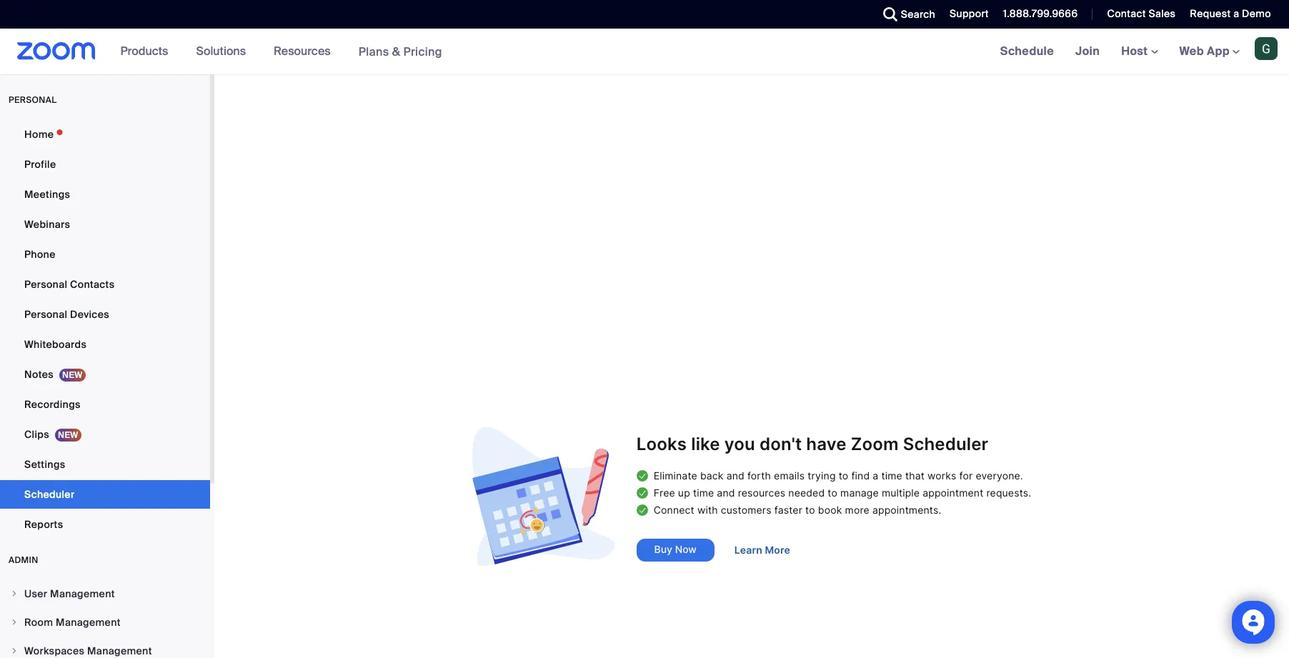 Task type: describe. For each thing, give the bounding box(es) containing it.
1.888.799.9666
[[1004, 7, 1078, 20]]

contacts
[[70, 278, 115, 291]]

meetings
[[24, 188, 70, 201]]

right image for workspaces management
[[10, 647, 19, 656]]

room management
[[24, 616, 121, 629]]

workspaces management menu item
[[0, 638, 210, 658]]

reports link
[[0, 510, 210, 539]]

request a demo
[[1191, 7, 1272, 20]]

whiteboards link
[[0, 330, 210, 359]]

resources button
[[274, 29, 337, 74]]

host button
[[1122, 44, 1159, 59]]

room
[[24, 616, 53, 629]]

personal menu menu
[[0, 120, 210, 540]]

app
[[1207, 44, 1230, 59]]

management for workspaces management
[[87, 645, 152, 658]]

webinars
[[24, 218, 70, 231]]

devices
[[70, 308, 109, 321]]

right image for user management
[[10, 590, 19, 598]]

pricing
[[404, 44, 442, 59]]

a
[[1234, 7, 1240, 20]]

solutions
[[196, 44, 246, 59]]

&
[[392, 44, 401, 59]]

phone link
[[0, 240, 210, 269]]

user
[[24, 588, 47, 601]]

sales
[[1149, 7, 1176, 20]]

clips
[[24, 428, 49, 441]]

join link
[[1065, 29, 1111, 74]]

contact
[[1108, 7, 1147, 20]]

notes
[[24, 368, 54, 381]]

plans & pricing
[[359, 44, 442, 59]]

zoom logo image
[[17, 42, 96, 60]]

notes link
[[0, 360, 210, 389]]

search
[[901, 8, 936, 21]]

settings link
[[0, 450, 210, 479]]

profile
[[24, 158, 56, 171]]

request
[[1191, 7, 1231, 20]]

personal contacts link
[[0, 270, 210, 299]]

product information navigation
[[110, 29, 453, 75]]

workspaces management
[[24, 645, 152, 658]]

home link
[[0, 120, 210, 149]]

scheduler link
[[0, 480, 210, 509]]

workspaces
[[24, 645, 85, 658]]

settings
[[24, 458, 65, 471]]

recordings link
[[0, 390, 210, 419]]

personal for personal contacts
[[24, 278, 67, 291]]

management for user management
[[50, 588, 115, 601]]

products
[[121, 44, 168, 59]]

personal devices
[[24, 308, 109, 321]]



Task type: vqa. For each thing, say whether or not it's contained in the screenshot.
Whiteboards
yes



Task type: locate. For each thing, give the bounding box(es) containing it.
support link
[[939, 0, 993, 29], [950, 7, 989, 20]]

0 vertical spatial personal
[[24, 278, 67, 291]]

2 personal from the top
[[24, 308, 67, 321]]

phone
[[24, 248, 56, 261]]

personal
[[24, 278, 67, 291], [24, 308, 67, 321]]

personal up whiteboards
[[24, 308, 67, 321]]

web app
[[1180, 44, 1230, 59]]

search button
[[873, 0, 939, 29]]

1.888.799.9666 button
[[993, 0, 1082, 29], [1004, 7, 1078, 20]]

management inside menu item
[[87, 645, 152, 658]]

management inside 'menu item'
[[56, 616, 121, 629]]

1 personal from the top
[[24, 278, 67, 291]]

contact sales link
[[1097, 0, 1180, 29], [1108, 7, 1176, 20]]

user management
[[24, 588, 115, 601]]

scheduler
[[24, 488, 75, 501]]

personal devices link
[[0, 300, 210, 329]]

profile picture image
[[1255, 37, 1278, 60]]

demo
[[1243, 7, 1272, 20]]

management inside menu item
[[50, 588, 115, 601]]

0 vertical spatial management
[[50, 588, 115, 601]]

1 vertical spatial personal
[[24, 308, 67, 321]]

home
[[24, 128, 54, 141]]

1 vertical spatial right image
[[10, 647, 19, 656]]

right image inside workspaces management menu item
[[10, 647, 19, 656]]

resources
[[274, 44, 331, 59]]

meetings link
[[0, 180, 210, 209]]

reports
[[24, 518, 63, 531]]

management down room management 'menu item'
[[87, 645, 152, 658]]

0 vertical spatial right image
[[10, 590, 19, 598]]

banner containing products
[[0, 29, 1290, 75]]

1 right image from the top
[[10, 590, 19, 598]]

plans
[[359, 44, 389, 59]]

personal contacts
[[24, 278, 115, 291]]

management
[[50, 588, 115, 601], [56, 616, 121, 629], [87, 645, 152, 658]]

schedule link
[[990, 29, 1065, 74]]

join
[[1076, 44, 1100, 59]]

admin
[[9, 555, 38, 566]]

meetings navigation
[[990, 29, 1290, 75]]

1 vertical spatial management
[[56, 616, 121, 629]]

clips link
[[0, 420, 210, 449]]

right image
[[10, 590, 19, 598], [10, 647, 19, 656]]

right image left user
[[10, 590, 19, 598]]

solutions button
[[196, 29, 252, 74]]

management up room management
[[50, 588, 115, 601]]

2 vertical spatial management
[[87, 645, 152, 658]]

management for room management
[[56, 616, 121, 629]]

whiteboards
[[24, 338, 87, 351]]

host
[[1122, 44, 1151, 59]]

banner
[[0, 29, 1290, 75]]

right image inside user management menu item
[[10, 590, 19, 598]]

profile link
[[0, 150, 210, 179]]

management up the workspaces management at the left of page
[[56, 616, 121, 629]]

right image
[[10, 618, 19, 627]]

contact sales
[[1108, 7, 1176, 20]]

recordings
[[24, 398, 81, 411]]

schedule
[[1001, 44, 1054, 59]]

products button
[[121, 29, 175, 74]]

support
[[950, 7, 989, 20]]

user management menu item
[[0, 580, 210, 608]]

webinars link
[[0, 210, 210, 239]]

right image down right image
[[10, 647, 19, 656]]

2 right image from the top
[[10, 647, 19, 656]]

web
[[1180, 44, 1205, 59]]

admin menu menu
[[0, 580, 210, 658]]

personal
[[9, 94, 57, 106]]

personal down phone
[[24, 278, 67, 291]]

personal for personal devices
[[24, 308, 67, 321]]

request a demo link
[[1180, 0, 1290, 29], [1191, 7, 1272, 20]]

web app button
[[1180, 44, 1240, 59]]

plans & pricing link
[[359, 44, 442, 59], [359, 44, 442, 59]]

room management menu item
[[0, 609, 210, 636]]



